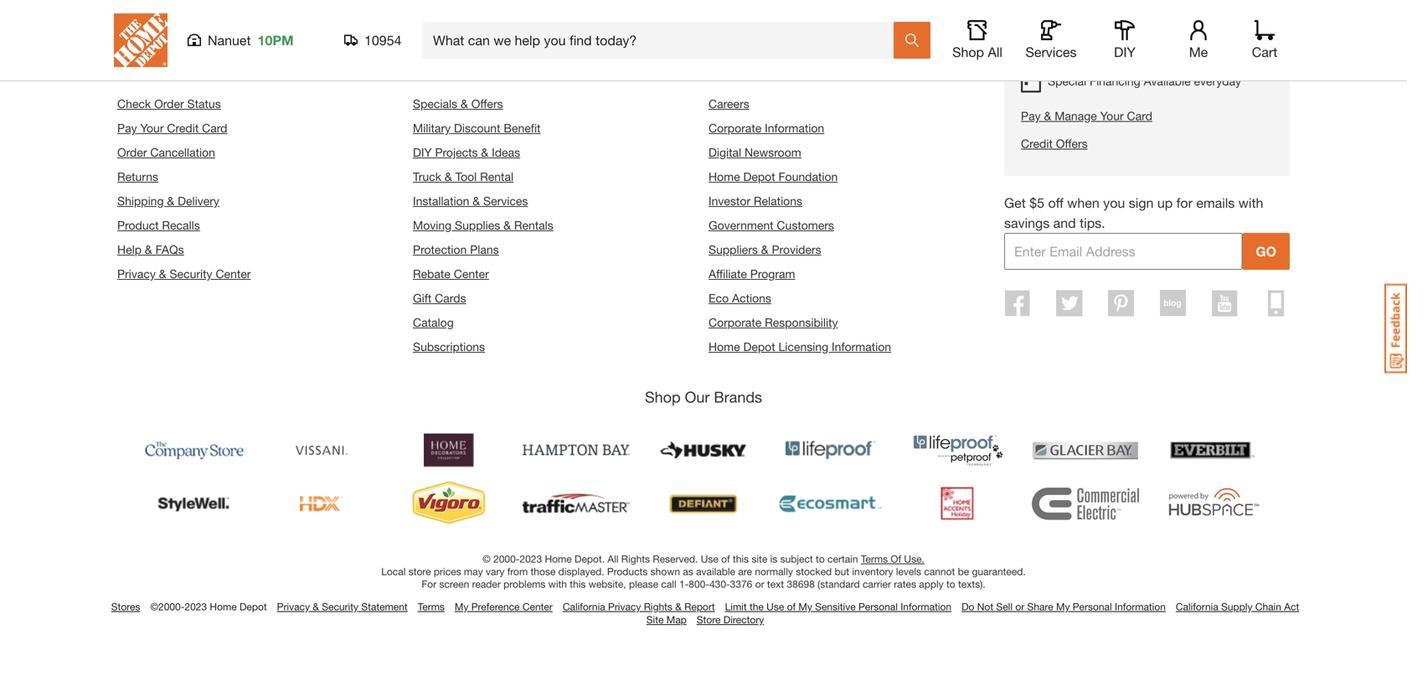 Task type: locate. For each thing, give the bounding box(es) containing it.
1 horizontal spatial california
[[1177, 601, 1219, 612]]

1 horizontal spatial my
[[799, 601, 813, 612]]

actions
[[732, 291, 772, 305]]

0 vertical spatial use
[[701, 553, 719, 565]]

personal right share
[[1073, 601, 1113, 612]]

to up stocked
[[816, 553, 825, 565]]

2023
[[520, 553, 542, 565], [185, 601, 207, 612]]

1- right at:
[[1086, 14, 1097, 27]]

with down those
[[549, 578, 567, 590]]

0 vertical spatial this
[[733, 553, 749, 565]]

up
[[1158, 195, 1173, 211]]

government
[[709, 218, 774, 232]]

& down faqs in the top left of the page
[[159, 267, 166, 281]]

my down screen
[[455, 601, 469, 612]]

nanuet
[[208, 32, 251, 48]]

home depot on pinterest image
[[1109, 290, 1135, 317]]

corporate down careers
[[709, 121, 762, 135]]

all inside button
[[988, 44, 1003, 60]]

shop left our
[[645, 388, 681, 406]]

all up products
[[608, 553, 619, 565]]

1 horizontal spatial terms
[[861, 553, 888, 565]]

1 personal from the left
[[859, 601, 898, 612]]

gift
[[413, 291, 432, 305]]

supplies
[[455, 218, 501, 232]]

security left statement
[[322, 601, 359, 612]]

1 horizontal spatial services
[[1026, 44, 1077, 60]]

truck & tool rental
[[413, 170, 514, 183]]

local
[[382, 566, 406, 577]]

shop our brands
[[645, 388, 763, 406]]

0 horizontal spatial my
[[455, 601, 469, 612]]

1 horizontal spatial all
[[988, 44, 1003, 60]]

2023 up those
[[520, 553, 542, 565]]

0 horizontal spatial use
[[701, 553, 719, 565]]

2 corporate from the top
[[709, 315, 762, 329]]

status
[[187, 97, 221, 110]]

my down 38698
[[799, 601, 813, 612]]

2 california from the left
[[1177, 601, 1219, 612]]

& for help & faqs
[[145, 242, 152, 256]]

or left 'text'
[[756, 578, 765, 590]]

1 vertical spatial 2023
[[185, 601, 207, 612]]

1 horizontal spatial call
[[1032, 14, 1050, 27]]

lifeproof flooring image
[[778, 427, 885, 474]]

1 horizontal spatial to
[[947, 578, 956, 590]]

credit
[[167, 121, 199, 135], [1022, 136, 1053, 150]]

& left manage
[[1045, 109, 1052, 123]]

us
[[754, 58, 772, 76]]

how doers get more done™
[[114, 12, 316, 30]]

careers link
[[709, 97, 750, 110]]

430-
[[710, 578, 731, 590]]

reserved.
[[653, 553, 698, 565]]

do
[[962, 601, 975, 612]]

hampton bay image
[[523, 427, 630, 474]]

use right the
[[767, 601, 785, 612]]

corporate down eco actions
[[709, 315, 762, 329]]

& for privacy & security statement
[[313, 601, 319, 612]]

0 horizontal spatial offers
[[472, 97, 503, 110]]

husky image
[[650, 427, 758, 474]]

0 vertical spatial of
[[722, 553, 730, 565]]

1 vertical spatial diy
[[413, 145, 432, 159]]

your down financing
[[1101, 109, 1124, 123]]

1 horizontal spatial this
[[733, 553, 749, 565]]

call
[[1032, 14, 1050, 27], [662, 578, 677, 590]]

relations
[[754, 194, 803, 208]]

store directory
[[697, 614, 765, 625]]

pay & manage your card link
[[1022, 107, 1246, 125]]

0 vertical spatial all
[[988, 44, 1003, 60]]

california down website,
[[563, 601, 606, 612]]

& for installation & services
[[473, 194, 480, 208]]

shipping & delivery
[[117, 194, 219, 208]]

home depot on youtube image
[[1212, 290, 1238, 317]]

credit up cancellation
[[167, 121, 199, 135]]

2 my from the left
[[799, 601, 813, 612]]

0 vertical spatial rights
[[622, 553, 650, 565]]

1 horizontal spatial 800-
[[1097, 14, 1121, 27]]

0 vertical spatial with
[[1239, 195, 1264, 211]]

responsibility
[[765, 315, 839, 329]]

1 vertical spatial or
[[1016, 601, 1025, 612]]

0 horizontal spatial credit
[[167, 121, 199, 135]]

security down faqs in the top left of the page
[[170, 267, 212, 281]]

0 horizontal spatial of
[[722, 553, 730, 565]]

vigoro image
[[396, 480, 503, 527]]

0 horizontal spatial center
[[216, 267, 251, 281]]

cannot
[[925, 566, 956, 577]]

1 vertical spatial all
[[608, 553, 619, 565]]

1 vertical spatial 1-
[[680, 578, 689, 590]]

1 california from the left
[[563, 601, 606, 612]]

&
[[461, 97, 468, 110], [1045, 109, 1052, 123], [481, 145, 489, 159], [445, 170, 452, 183], [167, 194, 174, 208], [473, 194, 480, 208], [504, 218, 511, 232], [145, 242, 152, 256], [762, 242, 769, 256], [159, 267, 166, 281], [313, 601, 319, 612], [676, 601, 682, 612]]

customer service
[[117, 58, 238, 76]]

0 vertical spatial to
[[816, 553, 825, 565]]

pay down "check"
[[117, 121, 137, 135]]

use up "available"
[[701, 553, 719, 565]]

digital newsroom link
[[709, 145, 802, 159]]

california
[[563, 601, 606, 612], [1177, 601, 1219, 612]]

not
[[978, 601, 994, 612]]

center down delivery
[[216, 267, 251, 281]]

800- down as at the left of the page
[[689, 578, 710, 590]]

center down 'plans'
[[454, 267, 489, 281]]

truck
[[413, 170, 442, 183]]

corporate
[[709, 121, 762, 135], [709, 315, 762, 329]]

everbilt image
[[1160, 427, 1267, 474]]

800- inside © 2000-2023 home depot. all rights reserved. use of this site is subject to certain terms of use. local store prices may vary from those displayed. products shown as available are normally stocked but inventory levels cannot be guaranteed. for screen reader problems with this website, please call 1-800-430-3376 or text 38698 (standard carrier rates apply to texts).
[[689, 578, 710, 590]]

special financing available everyday*
[[1048, 74, 1246, 88]]

with right emails
[[1239, 195, 1264, 211]]

suppliers & providers
[[709, 242, 822, 256]]

1 horizontal spatial use
[[767, 601, 785, 612]]

investor
[[709, 194, 751, 208]]

0 vertical spatial corporate
[[709, 121, 762, 135]]

1 horizontal spatial order
[[154, 97, 184, 110]]

sign
[[1130, 195, 1154, 211]]

0 horizontal spatial or
[[756, 578, 765, 590]]

2023 inside © 2000-2023 home depot. all rights reserved. use of this site is subject to certain terms of use. local store prices may vary from those displayed. products shown as available are normally stocked but inventory levels cannot be guaranteed. for screen reader problems with this website, please call 1-800-430-3376 or text 38698 (standard carrier rates apply to texts).
[[520, 553, 542, 565]]

pay up 'credit offers'
[[1022, 109, 1041, 123]]

1 vertical spatial services
[[484, 194, 528, 208]]

& left statement
[[313, 601, 319, 612]]

shipping & delivery link
[[117, 194, 219, 208]]

corporate information link
[[709, 121, 825, 135]]

help & faqs
[[117, 242, 184, 256]]

home accents holiday image
[[905, 480, 1012, 527]]

your up the order cancellation link
[[140, 121, 164, 135]]

depot.
[[575, 553, 605, 565]]

0 vertical spatial call
[[1032, 14, 1050, 27]]

limit
[[725, 601, 747, 612]]

0 vertical spatial security
[[170, 267, 212, 281]]

0 horizontal spatial all
[[608, 553, 619, 565]]

corporate for corporate responsibility
[[709, 315, 762, 329]]

1 horizontal spatial of
[[787, 601, 796, 612]]

2 vertical spatial depot
[[240, 601, 267, 612]]

rights up products
[[622, 553, 650, 565]]

0 horizontal spatial 2023
[[185, 601, 207, 612]]

of down 38698
[[787, 601, 796, 612]]

hdx image
[[268, 480, 375, 527]]

normally
[[755, 566, 794, 577]]

of
[[891, 553, 902, 565]]

home decorators collection image
[[396, 427, 503, 474]]

0 vertical spatial diy
[[1115, 44, 1136, 60]]

text
[[768, 578, 785, 590]]

1 horizontal spatial credit
[[1022, 136, 1053, 150]]

installation
[[413, 194, 470, 208]]

affiliate program link
[[709, 267, 796, 281]]

1 vertical spatial offers
[[1057, 136, 1088, 150]]

the
[[750, 601, 764, 612]]

1 horizontal spatial personal
[[1073, 601, 1113, 612]]

1 horizontal spatial offers
[[1057, 136, 1088, 150]]

order up "pay your credit card" link at the top left of the page
[[154, 97, 184, 110]]

feedback link image
[[1385, 283, 1408, 374]]

& up military discount benefit link at the left top of the page
[[461, 97, 468, 110]]

to down the cannot
[[947, 578, 956, 590]]

security for statement
[[322, 601, 359, 612]]

& for truck & tool rental
[[445, 170, 452, 183]]

2023 right stores at the left bottom of the page
[[185, 601, 207, 612]]

& up recalls
[[167, 194, 174, 208]]

0 horizontal spatial to
[[816, 553, 825, 565]]

this up are
[[733, 553, 749, 565]]

credit down pay & manage your card
[[1022, 136, 1053, 150]]

terms of use. link
[[861, 553, 925, 565]]

program
[[751, 267, 796, 281]]

1 vertical spatial order
[[117, 145, 147, 159]]

available
[[1144, 74, 1191, 88]]

0 horizontal spatial pay
[[117, 121, 137, 135]]

1 vertical spatial with
[[549, 578, 567, 590]]

shop all button
[[951, 20, 1005, 60]]

services button
[[1025, 20, 1079, 60]]

terms link
[[418, 601, 445, 612]]

1 horizontal spatial security
[[322, 601, 359, 612]]

terms down for
[[418, 601, 445, 612]]

check order status link
[[117, 97, 221, 110]]

privacy for privacy & security statement
[[277, 601, 310, 612]]

offers down manage
[[1057, 136, 1088, 150]]

share
[[1028, 601, 1054, 612]]

2 horizontal spatial center
[[523, 601, 553, 612]]

diy inside button
[[1115, 44, 1136, 60]]

personal
[[859, 601, 898, 612], [1073, 601, 1113, 612]]

800- right at:
[[1097, 14, 1121, 27]]

suppliers & providers link
[[709, 242, 822, 256]]

terms up "inventory"
[[861, 553, 888, 565]]

card
[[1128, 109, 1153, 123], [202, 121, 228, 135]]

shop down help?
[[953, 44, 985, 60]]

0 horizontal spatial terms
[[418, 601, 445, 612]]

© 2000-2023 home depot. all rights reserved. use of this site is subject to certain terms of use. local store prices may vary from those displayed. products shown as available are normally stocked but inventory levels cannot be guaranteed. for screen reader problems with this website, please call 1-800-430-3376 or text 38698 (standard carrier rates apply to texts).
[[382, 553, 1026, 590]]

center down problems
[[523, 601, 553, 612]]

& for privacy & security center
[[159, 267, 166, 281]]

0 horizontal spatial personal
[[859, 601, 898, 612]]

problems
[[504, 578, 546, 590]]

& down government customers
[[762, 242, 769, 256]]

of up "available"
[[722, 553, 730, 565]]

0 vertical spatial offers
[[472, 97, 503, 110]]

home depot on twitter image
[[1057, 290, 1083, 317]]

with inside the get $5 off when you sign up for emails with savings and tips.
[[1239, 195, 1264, 211]]

0 horizontal spatial security
[[170, 267, 212, 281]]

2 personal from the left
[[1073, 601, 1113, 612]]

is
[[771, 553, 778, 565]]

10pm
[[258, 32, 294, 48]]

1 vertical spatial use
[[767, 601, 785, 612]]

commercial electric image
[[1032, 480, 1140, 527]]

& up the map
[[676, 601, 682, 612]]

0 horizontal spatial privacy
[[117, 267, 156, 281]]

& left tool
[[445, 170, 452, 183]]

nanuet 10pm
[[208, 32, 294, 48]]

order up "returns"
[[117, 145, 147, 159]]

licensing
[[779, 340, 829, 353]]

card down status
[[202, 121, 228, 135]]

protection plans
[[413, 242, 499, 256]]

my right share
[[1057, 601, 1071, 612]]

1 horizontal spatial with
[[1239, 195, 1264, 211]]

services down rental
[[484, 194, 528, 208]]

0 horizontal spatial call
[[662, 578, 677, 590]]

0 vertical spatial depot
[[744, 170, 776, 183]]

all down 'please'
[[988, 44, 1003, 60]]

0 horizontal spatial shop
[[645, 388, 681, 406]]

of
[[722, 553, 730, 565], [787, 601, 796, 612]]

be
[[958, 566, 970, 577]]

the company store image
[[141, 427, 248, 474]]

all inside © 2000-2023 home depot. all rights reserved. use of this site is subject to certain terms of use. local store prices may vary from those displayed. products shown as available are normally stocked but inventory levels cannot be guaranteed. for screen reader problems with this website, please call 1-800-430-3376 or text 38698 (standard carrier rates apply to texts).
[[608, 553, 619, 565]]

0 vertical spatial or
[[756, 578, 765, 590]]

0 vertical spatial 1-
[[1086, 14, 1097, 27]]

at:
[[1069, 14, 1082, 27]]

faqs
[[156, 242, 184, 256]]

& right the help
[[145, 242, 152, 256]]

digital
[[709, 145, 742, 159]]

privacy for privacy & security center
[[117, 267, 156, 281]]

1 horizontal spatial shop
[[953, 44, 985, 60]]

moving
[[413, 218, 452, 232]]

1 vertical spatial this
[[570, 578, 586, 590]]

home depot blog image
[[1161, 290, 1187, 317]]

0 vertical spatial terms
[[861, 553, 888, 565]]

800- left cart link
[[1217, 14, 1241, 27]]

diy up financing
[[1115, 44, 1136, 60]]

0 horizontal spatial california
[[563, 601, 606, 612]]

personal for sensitive
[[859, 601, 898, 612]]

1 vertical spatial corporate
[[709, 315, 762, 329]]

0 vertical spatial 2023
[[520, 553, 542, 565]]

0 horizontal spatial 800-
[[689, 578, 710, 590]]

services down us
[[1026, 44, 1077, 60]]

pay
[[1022, 109, 1041, 123], [117, 121, 137, 135]]

& up "supplies"
[[473, 194, 480, 208]]

call down shown
[[662, 578, 677, 590]]

offers up the discount
[[472, 97, 503, 110]]

0 horizontal spatial services
[[484, 194, 528, 208]]

2 horizontal spatial my
[[1057, 601, 1071, 612]]

call left us
[[1032, 14, 1050, 27]]

home depot mobile apps image
[[1269, 290, 1285, 317]]

2000-
[[494, 553, 520, 565]]

supply
[[1222, 601, 1253, 612]]

diy for diy
[[1115, 44, 1136, 60]]

rights up "site"
[[644, 601, 673, 612]]

hubspace smart home image
[[1160, 480, 1267, 527]]

3337)
[[1265, 14, 1294, 27]]

1 horizontal spatial privacy
[[277, 601, 310, 612]]

0 vertical spatial shop
[[953, 44, 985, 60]]

california inside "california supply chain act site map"
[[1177, 601, 1219, 612]]

1 vertical spatial of
[[787, 601, 796, 612]]

depot
[[1162, 14, 1202, 27]]

1 horizontal spatial diy
[[1115, 44, 1136, 60]]

1 vertical spatial call
[[662, 578, 677, 590]]

1 vertical spatial security
[[322, 601, 359, 612]]

personal down carrier
[[859, 601, 898, 612]]

800-
[[1097, 14, 1121, 27], [1217, 14, 1241, 27], [689, 578, 710, 590]]

defiant image
[[650, 480, 758, 527]]

credit offers link
[[1022, 135, 1246, 152]]

0 vertical spatial services
[[1026, 44, 1077, 60]]

0 horizontal spatial diy
[[413, 145, 432, 159]]

shop inside button
[[953, 44, 985, 60]]

0 horizontal spatial with
[[549, 578, 567, 590]]

ecosmart image
[[778, 480, 885, 527]]

& for specials & offers
[[461, 97, 468, 110]]

1 vertical spatial depot
[[744, 340, 776, 353]]

0 vertical spatial credit
[[167, 121, 199, 135]]

credit offers
[[1022, 136, 1088, 150]]

displayed.
[[559, 566, 605, 577]]

0 horizontal spatial 1-
[[680, 578, 689, 590]]

1 corporate from the top
[[709, 121, 762, 135]]

home up those
[[545, 553, 572, 565]]

card up credit offers link
[[1128, 109, 1153, 123]]

those
[[531, 566, 556, 577]]

1 vertical spatial shop
[[645, 388, 681, 406]]

california left supply
[[1177, 601, 1219, 612]]

home down digital
[[709, 170, 741, 183]]

depot for licensing
[[744, 340, 776, 353]]

1- down as at the left of the page
[[680, 578, 689, 590]]

lifeproof with petproof technology carpet image
[[905, 427, 1012, 474]]

or right sell
[[1016, 601, 1025, 612]]

1 horizontal spatial 2023
[[520, 553, 542, 565]]

1 horizontal spatial pay
[[1022, 109, 1041, 123]]

the home depot logo image
[[114, 13, 168, 67]]

this down displayed.
[[570, 578, 586, 590]]

diy up truck
[[413, 145, 432, 159]]

1 vertical spatial to
[[947, 578, 956, 590]]



Task type: describe. For each thing, give the bounding box(es) containing it.
rebate center
[[413, 267, 489, 281]]

(1-
[[1202, 14, 1217, 27]]

california for supply
[[1177, 601, 1219, 612]]

depot for foundation
[[744, 170, 776, 183]]

california privacy rights & report
[[563, 601, 715, 612]]

pay for pay your credit card
[[117, 121, 137, 135]]

rates
[[894, 578, 917, 590]]

use inside © 2000-2023 home depot. all rights reserved. use of this site is subject to certain terms of use. local store prices may vary from those displayed. products shown as available are normally stocked but inventory levels cannot be guaranteed. for screen reader problems with this website, please call 1-800-430-3376 or text 38698 (standard carrier rates apply to texts).
[[701, 553, 719, 565]]

home right ©2000-
[[210, 601, 237, 612]]

3 my from the left
[[1057, 601, 1071, 612]]

& for suppliers & providers
[[762, 242, 769, 256]]

sell
[[997, 601, 1013, 612]]

service
[[188, 58, 238, 76]]

1 horizontal spatial card
[[1128, 109, 1153, 123]]

when
[[1068, 195, 1100, 211]]

go button
[[1243, 233, 1291, 270]]

preference
[[472, 601, 520, 612]]

home down "eco" at the right of the page
[[709, 340, 741, 353]]

carrier
[[863, 578, 892, 590]]

with inside © 2000-2023 home depot. all rights reserved. use of this site is subject to certain terms of use. local store prices may vary from those displayed. products shown as available are normally stocked but inventory levels cannot be guaranteed. for screen reader problems with this website, please call 1-800-430-3376 or text 38698 (standard carrier rates apply to texts).
[[549, 578, 567, 590]]

tool
[[456, 170, 477, 183]]

for
[[1177, 195, 1193, 211]]

providers
[[772, 242, 822, 256]]

vary
[[486, 566, 505, 577]]

rentals
[[514, 218, 554, 232]]

please
[[629, 578, 659, 590]]

shop for shop our brands
[[645, 388, 681, 406]]

2 horizontal spatial 800-
[[1217, 14, 1241, 27]]

affiliate
[[709, 267, 747, 281]]

1 vertical spatial credit
[[1022, 136, 1053, 150]]

trafficmaster image
[[523, 480, 630, 527]]

©2000-
[[150, 601, 185, 612]]

truck & tool rental link
[[413, 170, 514, 183]]

check
[[117, 97, 151, 110]]

help
[[117, 242, 142, 256]]

0 horizontal spatial your
[[140, 121, 164, 135]]

shop for shop all
[[953, 44, 985, 60]]

order cancellation
[[117, 145, 215, 159]]

done™
[[265, 12, 316, 30]]

military
[[413, 121, 451, 135]]

us
[[1053, 14, 1066, 27]]

0 horizontal spatial order
[[117, 145, 147, 159]]

diy projects & ideas
[[413, 145, 521, 159]]

everyday*
[[1195, 74, 1246, 88]]

catalog link
[[413, 315, 454, 329]]

catalog
[[413, 315, 454, 329]]

get
[[1005, 195, 1026, 211]]

newsroom
[[745, 145, 802, 159]]

my preference center
[[455, 601, 553, 612]]

order cancellation link
[[117, 145, 215, 159]]

& for shipping & delivery
[[167, 194, 174, 208]]

specials
[[413, 97, 458, 110]]

stylewell image
[[141, 480, 248, 527]]

use.
[[905, 553, 925, 565]]

please
[[994, 14, 1029, 27]]

available
[[697, 566, 736, 577]]

& for pay & manage your card
[[1045, 109, 1052, 123]]

stocked
[[796, 566, 832, 577]]

subscriptions
[[413, 340, 485, 353]]

foundation
[[779, 170, 838, 183]]

act
[[1285, 601, 1300, 612]]

privacy & security center link
[[117, 267, 251, 281]]

doers
[[151, 12, 192, 30]]

benefit
[[504, 121, 541, 135]]

What can we help you find today? search field
[[433, 23, 893, 58]]

site
[[647, 614, 664, 625]]

gift cards
[[413, 291, 466, 305]]

need
[[929, 14, 957, 27]]

services inside button
[[1026, 44, 1077, 60]]

me button
[[1172, 20, 1226, 60]]

me
[[1190, 44, 1209, 60]]

(standard
[[818, 578, 860, 590]]

projects
[[435, 145, 478, 159]]

gift cards link
[[413, 291, 466, 305]]

check order status
[[117, 97, 221, 110]]

personal for my
[[1073, 601, 1113, 612]]

1- inside © 2000-2023 home depot. all rights reserved. use of this site is subject to certain terms of use. local store prices may vary from those displayed. products shown as available are normally stocked but inventory levels cannot be guaranteed. for screen reader problems with this website, please call 1-800-430-3376 or text 38698 (standard carrier rates apply to texts).
[[680, 578, 689, 590]]

pay for pay & manage your card
[[1022, 109, 1041, 123]]

0 horizontal spatial this
[[570, 578, 586, 590]]

need help? please call us at: 1-800-home-depot (1-800-466-3337)
[[929, 14, 1294, 27]]

product recalls link
[[117, 218, 200, 232]]

home depot on facebook image
[[1005, 290, 1031, 317]]

site
[[752, 553, 768, 565]]

corporate responsibility link
[[709, 315, 839, 329]]

10954
[[365, 32, 402, 48]]

0 vertical spatial order
[[154, 97, 184, 110]]

security for center
[[170, 267, 212, 281]]

specials & offers
[[413, 97, 503, 110]]

do not sell or share my personal information link
[[962, 601, 1166, 612]]

1 vertical spatial terms
[[418, 601, 445, 612]]

diy for diy projects & ideas
[[413, 145, 432, 159]]

military discount benefit
[[413, 121, 541, 135]]

go
[[1257, 243, 1277, 259]]

moving supplies & rentals
[[413, 218, 554, 232]]

1 horizontal spatial 1-
[[1086, 14, 1097, 27]]

delivery
[[178, 194, 219, 208]]

& left ideas
[[481, 145, 489, 159]]

1 horizontal spatial your
[[1101, 109, 1124, 123]]

1 my from the left
[[455, 601, 469, 612]]

terms inside © 2000-2023 home depot. all rights reserved. use of this site is subject to certain terms of use. local store prices may vary from those displayed. products shown as available are normally stocked but inventory levels cannot be guaranteed. for screen reader problems with this website, please call 1-800-430-3376 or text 38698 (standard carrier rates apply to texts).
[[861, 553, 888, 565]]

product recalls
[[117, 218, 200, 232]]

website,
[[589, 578, 627, 590]]

Enter Email Address text field
[[1005, 233, 1243, 270]]

2 horizontal spatial privacy
[[608, 601, 641, 612]]

call inside © 2000-2023 home depot. all rights reserved. use of this site is subject to certain terms of use. local store prices may vary from those displayed. products shown as available are normally stocked but inventory levels cannot be guaranteed. for screen reader problems with this website, please call 1-800-430-3376 or text 38698 (standard carrier rates apply to texts).
[[662, 578, 677, 590]]

my preference center link
[[455, 601, 553, 612]]

corporate for corporate information
[[709, 121, 762, 135]]

1 horizontal spatial or
[[1016, 601, 1025, 612]]

& left rentals
[[504, 218, 511, 232]]

1 vertical spatial rights
[[644, 601, 673, 612]]

©
[[483, 553, 491, 565]]

38698
[[787, 578, 815, 590]]

digital newsroom
[[709, 145, 802, 159]]

screen
[[440, 578, 470, 590]]

protection plans link
[[413, 242, 499, 256]]

of inside © 2000-2023 home depot. all rights reserved. use of this site is subject to certain terms of use. local store prices may vary from those displayed. products shown as available are normally stocked but inventory levels cannot be guaranteed. for screen reader problems with this website, please call 1-800-430-3376 or text 38698 (standard carrier rates apply to texts).
[[722, 553, 730, 565]]

home inside © 2000-2023 home depot. all rights reserved. use of this site is subject to certain terms of use. local store prices may vary from those displayed. products shown as available are normally stocked but inventory levels cannot be guaranteed. for screen reader problems with this website, please call 1-800-430-3376 or text 38698 (standard carrier rates apply to texts).
[[545, 553, 572, 565]]

glacier bay image
[[1032, 427, 1140, 474]]

installation & services
[[413, 194, 528, 208]]

vissani image
[[268, 427, 375, 474]]

about us
[[709, 58, 772, 76]]

about
[[709, 58, 750, 76]]

ideas
[[492, 145, 521, 159]]

returns link
[[117, 170, 158, 183]]

privacy & security center
[[117, 267, 251, 281]]

levels
[[897, 566, 922, 577]]

store directory link
[[697, 614, 765, 625]]

but
[[835, 566, 850, 577]]

store
[[409, 566, 431, 577]]

or inside © 2000-2023 home depot. all rights reserved. use of this site is subject to certain terms of use. local store prices may vary from those displayed. products shown as available are normally stocked but inventory levels cannot be guaranteed. for screen reader problems with this website, please call 1-800-430-3376 or text 38698 (standard carrier rates apply to texts).
[[756, 578, 765, 590]]

rights inside © 2000-2023 home depot. all rights reserved. use of this site is subject to certain terms of use. local store prices may vary from those displayed. products shown as available are normally stocked but inventory levels cannot be guaranteed. for screen reader problems with this website, please call 1-800-430-3376 or text 38698 (standard carrier rates apply to texts).
[[622, 553, 650, 565]]

1 horizontal spatial center
[[454, 267, 489, 281]]

cards
[[435, 291, 466, 305]]

cancellation
[[150, 145, 215, 159]]

california for privacy
[[563, 601, 606, 612]]

shop all
[[953, 44, 1003, 60]]

sensitive
[[816, 601, 856, 612]]

inventory
[[853, 566, 894, 577]]

0 horizontal spatial card
[[202, 121, 228, 135]]

pay your credit card link
[[117, 121, 228, 135]]



Task type: vqa. For each thing, say whether or not it's contained in the screenshot.
the recommendations
no



